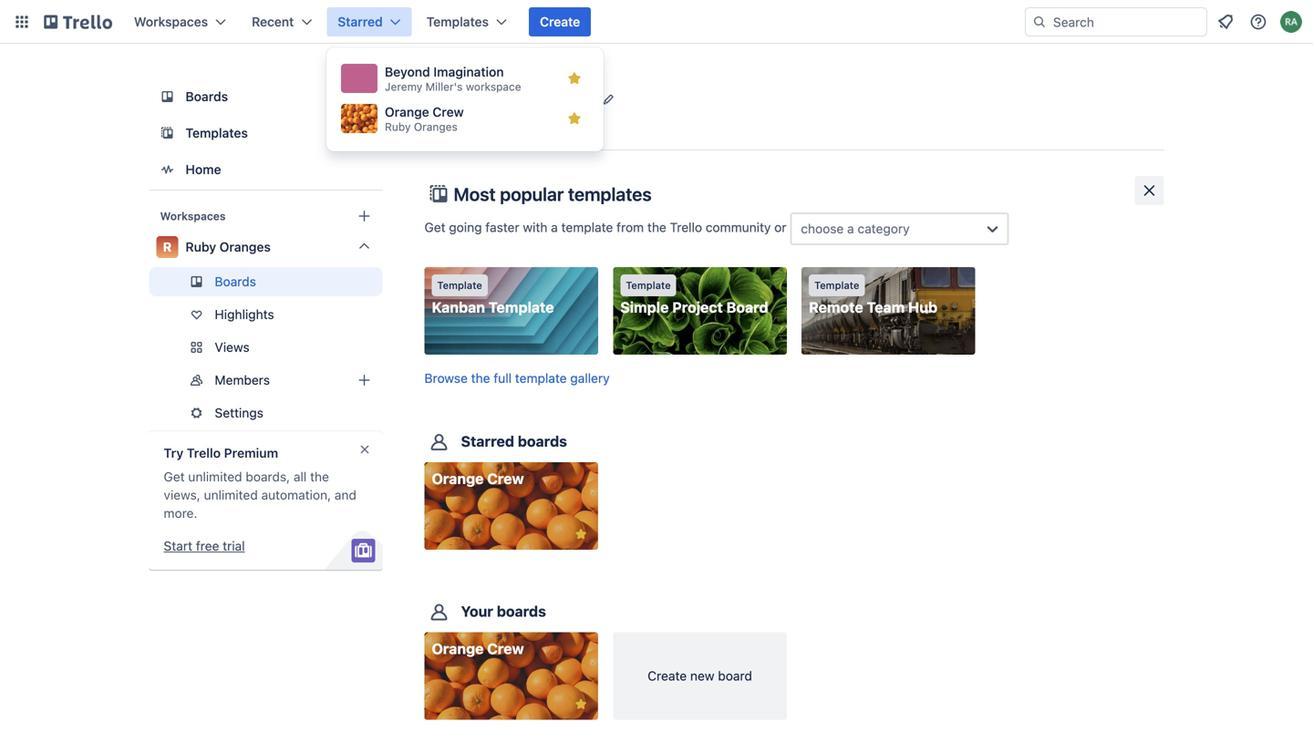 Task type: locate. For each thing, give the bounding box(es) containing it.
oranges inside orange crew ruby oranges
[[414, 120, 458, 133]]

template inside "template simple project board"
[[626, 280, 671, 291]]

create a workspace image
[[353, 205, 375, 227]]

0 vertical spatial templates
[[427, 14, 489, 29]]

starred icon image
[[567, 71, 582, 86], [567, 111, 582, 126]]

starred
[[338, 14, 383, 29], [461, 433, 514, 450]]

orange crew link down your boards
[[425, 632, 598, 720]]

create
[[540, 14, 580, 29], [648, 668, 687, 683]]

create button
[[529, 7, 591, 36]]

the inside try trello premium get unlimited boards, all the views, unlimited automation, and more.
[[310, 469, 329, 484]]

1 vertical spatial boards
[[497, 603, 546, 620]]

workspaces up board 'image'
[[134, 14, 208, 29]]

ruby oranges
[[476, 87, 594, 108], [186, 239, 271, 254]]

1 vertical spatial boards link
[[149, 267, 383, 296]]

a right with
[[551, 220, 558, 235]]

orange down starred boards
[[432, 470, 484, 488]]

highlights
[[215, 307, 274, 322]]

0 horizontal spatial starred
[[338, 14, 383, 29]]

starred boards
[[461, 433, 567, 450]]

2 horizontal spatial the
[[647, 220, 667, 235]]

2 vertical spatial crew
[[487, 640, 524, 657]]

a right choose at the top right of the page
[[847, 221, 854, 236]]

boards link
[[149, 80, 383, 113], [149, 267, 383, 296]]

starred for starred
[[338, 14, 383, 29]]

starred button
[[327, 7, 412, 36]]

0 horizontal spatial oranges
[[220, 239, 271, 254]]

0 vertical spatial r
[[429, 88, 450, 126]]

0 vertical spatial boards
[[518, 433, 567, 450]]

orange down jeremy
[[385, 104, 429, 119]]

get up views,
[[164, 469, 185, 484]]

1 horizontal spatial trello
[[670, 220, 702, 235]]

2 orange crew from the top
[[432, 640, 524, 657]]

the right all
[[310, 469, 329, 484]]

your boards
[[461, 603, 546, 620]]

home
[[186, 162, 221, 177]]

crew down your boards
[[487, 640, 524, 657]]

get left going
[[425, 220, 446, 235]]

views link
[[149, 333, 383, 362]]

0 vertical spatial orange crew link
[[425, 463, 598, 550]]

1 vertical spatial boards
[[215, 274, 256, 289]]

more.
[[164, 506, 197, 521]]

unlimited up views,
[[188, 469, 242, 484]]

members
[[215, 373, 270, 388]]

choose
[[801, 221, 844, 236]]

0 vertical spatial starred
[[338, 14, 383, 29]]

orange crew down starred boards
[[432, 470, 524, 488]]

1 vertical spatial orange crew link
[[425, 632, 598, 720]]

0 vertical spatial get
[[425, 220, 446, 235]]

2 horizontal spatial oranges
[[523, 87, 594, 108]]

highlights link
[[149, 300, 383, 329]]

starred for starred boards
[[461, 433, 514, 450]]

0 vertical spatial orange crew
[[432, 470, 524, 488]]

templates button
[[416, 7, 518, 36]]

or
[[774, 220, 787, 235]]

0 horizontal spatial the
[[310, 469, 329, 484]]

the right from
[[647, 220, 667, 235]]

1 vertical spatial starred
[[461, 433, 514, 450]]

views,
[[164, 487, 200, 503]]

settings
[[215, 405, 263, 420]]

kanban
[[432, 299, 485, 316]]

ruby
[[476, 87, 518, 108], [385, 120, 411, 133], [186, 239, 216, 254]]

1 horizontal spatial ruby oranges
[[476, 87, 594, 108]]

0 vertical spatial the
[[647, 220, 667, 235]]

boards up highlights
[[215, 274, 256, 289]]

recent button
[[241, 7, 323, 36]]

starred right recent popup button
[[338, 14, 383, 29]]

templates
[[427, 14, 489, 29], [186, 125, 248, 140]]

add image
[[353, 369, 375, 391]]

0 vertical spatial workspaces
[[134, 14, 208, 29]]

unlimited down boards, at the bottom left of page
[[204, 487, 258, 503]]

faster
[[486, 220, 520, 235]]

orange crew link down starred boards
[[425, 463, 598, 550]]

1 horizontal spatial oranges
[[414, 120, 458, 133]]

0 horizontal spatial ruby oranges
[[186, 239, 271, 254]]

r button
[[412, 80, 466, 135]]

create for create new board
[[648, 668, 687, 683]]

crew down starred boards
[[487, 470, 524, 488]]

0 horizontal spatial a
[[551, 220, 558, 235]]

1 horizontal spatial create
[[648, 668, 687, 683]]

remote
[[809, 299, 863, 316]]

orange
[[385, 104, 429, 119], [432, 470, 484, 488], [432, 640, 484, 657]]

start
[[164, 539, 192, 554]]

trello
[[670, 220, 702, 235], [187, 446, 221, 461]]

beyond
[[385, 64, 430, 79]]

0 vertical spatial boards link
[[149, 80, 383, 113]]

starred icon image up most popular templates
[[567, 111, 582, 126]]

views
[[215, 340, 250, 355]]

1 vertical spatial crew
[[487, 470, 524, 488]]

oranges
[[523, 87, 594, 108], [414, 120, 458, 133], [220, 239, 271, 254]]

create inside the create button
[[540, 14, 580, 29]]

boards down browse the full template gallery "link"
[[518, 433, 567, 450]]

1 horizontal spatial ruby
[[385, 120, 411, 133]]

1 horizontal spatial the
[[471, 371, 490, 386]]

back to home image
[[44, 7, 112, 36]]

orange crew down your
[[432, 640, 524, 657]]

1 vertical spatial oranges
[[414, 120, 458, 133]]

your
[[461, 603, 493, 620]]

1 vertical spatial ruby oranges
[[186, 239, 271, 254]]

choose a category
[[801, 221, 910, 236]]

1 vertical spatial the
[[471, 371, 490, 386]]

the for get going faster with a template from the trello community or
[[647, 220, 667, 235]]

1 vertical spatial get
[[164, 469, 185, 484]]

oranges right workspace
[[523, 87, 594, 108]]

template for remote
[[815, 280, 860, 291]]

template up 'remote'
[[815, 280, 860, 291]]

0 horizontal spatial templates
[[186, 125, 248, 140]]

community
[[706, 220, 771, 235]]

1 vertical spatial create
[[648, 668, 687, 683]]

workspaces
[[134, 14, 208, 29], [160, 210, 226, 223]]

jeremy
[[385, 80, 423, 93]]

0 vertical spatial create
[[540, 14, 580, 29]]

templates up home
[[186, 125, 248, 140]]

oranges up highlights
[[220, 239, 271, 254]]

oranges down the miller's
[[414, 120, 458, 133]]

orange down your
[[432, 640, 484, 657]]

trello right the 'try'
[[187, 446, 221, 461]]

1 horizontal spatial r
[[429, 88, 450, 126]]

template right full
[[515, 371, 567, 386]]

1 vertical spatial orange crew
[[432, 640, 524, 657]]

0 horizontal spatial create
[[540, 14, 580, 29]]

1 orange crew from the top
[[432, 470, 524, 488]]

create for create
[[540, 14, 580, 29]]

workspaces down home
[[160, 210, 226, 223]]

crew for 1st orange crew link from the bottom
[[487, 640, 524, 657]]

2 vertical spatial the
[[310, 469, 329, 484]]

crew inside orange crew ruby oranges
[[433, 104, 464, 119]]

2 horizontal spatial ruby
[[476, 87, 518, 108]]

0 horizontal spatial r
[[163, 239, 172, 254]]

most
[[454, 183, 496, 205]]

try trello premium get unlimited boards, all the views, unlimited automation, and more.
[[164, 446, 357, 521]]

r inside 'button'
[[429, 88, 450, 126]]

simple
[[620, 299, 669, 316]]

a
[[551, 220, 558, 235], [847, 221, 854, 236]]

orange crew link
[[425, 463, 598, 550], [425, 632, 598, 720]]

templates link
[[149, 117, 383, 150]]

0 vertical spatial crew
[[433, 104, 464, 119]]

r right jeremy
[[429, 88, 450, 126]]

automation,
[[261, 487, 331, 503]]

ruby down imagination
[[476, 87, 518, 108]]

1 horizontal spatial templates
[[427, 14, 489, 29]]

ruby down jeremy
[[385, 120, 411, 133]]

template
[[437, 280, 482, 291], [626, 280, 671, 291], [815, 280, 860, 291], [489, 299, 554, 316]]

boards link up templates link
[[149, 80, 383, 113]]

boards
[[186, 89, 228, 104], [215, 274, 256, 289]]

boards
[[518, 433, 567, 450], [497, 603, 546, 620]]

template board image
[[156, 122, 178, 144]]

1 starred icon image from the top
[[567, 71, 582, 86]]

template up kanban
[[437, 280, 482, 291]]

templates up imagination
[[427, 14, 489, 29]]

0 vertical spatial ruby oranges
[[476, 87, 594, 108]]

template up simple
[[626, 280, 671, 291]]

starred down full
[[461, 433, 514, 450]]

0 horizontal spatial get
[[164, 469, 185, 484]]

0 horizontal spatial trello
[[187, 446, 221, 461]]

2 vertical spatial orange
[[432, 640, 484, 657]]

trello left community
[[670, 220, 702, 235]]

category
[[858, 221, 910, 236]]

2 vertical spatial ruby
[[186, 239, 216, 254]]

team
[[867, 299, 905, 316]]

0 vertical spatial ruby
[[476, 87, 518, 108]]

orange crew
[[432, 470, 524, 488], [432, 640, 524, 657]]

crew down the miller's
[[433, 104, 464, 119]]

starred icon image down the create button
[[567, 71, 582, 86]]

orange inside orange crew ruby oranges
[[385, 104, 429, 119]]

r down home icon
[[163, 239, 172, 254]]

crew
[[433, 104, 464, 119], [487, 470, 524, 488], [487, 640, 524, 657]]

workspace
[[466, 80, 521, 93]]

template down templates
[[561, 220, 613, 235]]

template kanban template
[[432, 280, 554, 316]]

template inside template remote team hub
[[815, 280, 860, 291]]

boards right your
[[497, 603, 546, 620]]

ruby down home
[[186, 239, 216, 254]]

0 vertical spatial starred icon image
[[567, 71, 582, 86]]

template
[[561, 220, 613, 235], [515, 371, 567, 386]]

all
[[294, 469, 307, 484]]

starred inside dropdown button
[[338, 14, 383, 29]]

0 vertical spatial orange
[[385, 104, 429, 119]]

unlimited
[[188, 469, 242, 484], [204, 487, 258, 503]]

boards right board 'image'
[[186, 89, 228, 104]]

workspaces inside popup button
[[134, 14, 208, 29]]

1 vertical spatial orange
[[432, 470, 484, 488]]

0 vertical spatial boards
[[186, 89, 228, 104]]

ruby oranges up highlights
[[186, 239, 271, 254]]

boards link up highlights link
[[149, 267, 383, 296]]

1 vertical spatial starred icon image
[[567, 111, 582, 126]]

1 vertical spatial ruby
[[385, 120, 411, 133]]

r
[[429, 88, 450, 126], [163, 239, 172, 254]]

the left full
[[471, 371, 490, 386]]

ruby oranges down imagination
[[476, 87, 594, 108]]

2 starred icon image from the top
[[567, 111, 582, 126]]

get
[[425, 220, 446, 235], [164, 469, 185, 484]]

1 vertical spatial trello
[[187, 446, 221, 461]]

from
[[617, 220, 644, 235]]

1 horizontal spatial starred
[[461, 433, 514, 450]]

2 orange crew link from the top
[[425, 632, 598, 720]]

the
[[647, 220, 667, 235], [471, 371, 490, 386], [310, 469, 329, 484]]



Task type: vqa. For each thing, say whether or not it's contained in the screenshot.
R button on the left of the page
yes



Task type: describe. For each thing, give the bounding box(es) containing it.
ruby inside orange crew ruby oranges
[[385, 120, 411, 133]]

board
[[718, 668, 752, 683]]

crew for second orange crew link from the bottom
[[487, 470, 524, 488]]

settings link
[[149, 399, 383, 428]]

2 vertical spatial oranges
[[220, 239, 271, 254]]

orange crew for click to unstar this board. it will be removed from your starred list. image
[[432, 470, 524, 488]]

hub
[[908, 299, 938, 316]]

gallery
[[570, 371, 610, 386]]

start free trial
[[164, 539, 245, 554]]

0 vertical spatial unlimited
[[188, 469, 242, 484]]

boards,
[[246, 469, 290, 484]]

primary element
[[0, 0, 1313, 44]]

orange for 1st orange crew link from the bottom
[[432, 640, 484, 657]]

open information menu image
[[1249, 13, 1268, 31]]

most popular templates
[[454, 183, 652, 205]]

template for kanban
[[437, 280, 482, 291]]

imagination
[[434, 64, 504, 79]]

1 boards link from the top
[[149, 80, 383, 113]]

ruby anderson (rubyanderson7) image
[[1280, 11, 1302, 33]]

orange for second orange crew link from the bottom
[[432, 470, 484, 488]]

trello inside try trello premium get unlimited boards, all the views, unlimited automation, and more.
[[187, 446, 221, 461]]

start free trial button
[[164, 537, 245, 555]]

orange crew for click to unstar this board. it will be removed from your starred list. icon at the bottom
[[432, 640, 524, 657]]

get going faster with a template from the trello community or
[[425, 220, 790, 235]]

trial
[[223, 539, 245, 554]]

template simple project board
[[620, 280, 769, 316]]

0 vertical spatial oranges
[[523, 87, 594, 108]]

project
[[672, 299, 723, 316]]

Search field
[[1047, 8, 1207, 36]]

boards for starred boards
[[518, 433, 567, 450]]

full
[[494, 371, 512, 386]]

0 horizontal spatial ruby
[[186, 239, 216, 254]]

browse the full template gallery link
[[425, 371, 610, 386]]

1 horizontal spatial get
[[425, 220, 446, 235]]

1 vertical spatial workspaces
[[160, 210, 226, 223]]

boards for your boards
[[497, 603, 546, 620]]

popular
[[500, 183, 564, 205]]

0 vertical spatial template
[[561, 220, 613, 235]]

template right kanban
[[489, 299, 554, 316]]

browse the full template gallery
[[425, 371, 610, 386]]

free
[[196, 539, 219, 554]]

beyond imagination jeremy miller's workspace
[[385, 64, 521, 93]]

1 vertical spatial templates
[[186, 125, 248, 140]]

click to unstar this board. it will be removed from your starred list. image
[[573, 526, 589, 543]]

starred icon image for crew
[[567, 111, 582, 126]]

click to unstar this board. it will be removed from your starred list. image
[[573, 696, 589, 713]]

0 vertical spatial trello
[[670, 220, 702, 235]]

premium
[[224, 446, 278, 461]]

starred icon image for imagination
[[567, 71, 582, 86]]

the for try trello premium get unlimited boards, all the views, unlimited automation, and more.
[[310, 469, 329, 484]]

template for simple
[[626, 280, 671, 291]]

try
[[164, 446, 183, 461]]

1 horizontal spatial a
[[847, 221, 854, 236]]

2 boards link from the top
[[149, 267, 383, 296]]

with
[[523, 220, 548, 235]]

1 orange crew link from the top
[[425, 463, 598, 550]]

board
[[727, 299, 769, 316]]

home link
[[149, 153, 383, 186]]

boards for 2nd the boards link from the bottom of the page
[[186, 89, 228, 104]]

orange crew ruby oranges
[[385, 104, 464, 133]]

1 vertical spatial r
[[163, 239, 172, 254]]

workspaces button
[[123, 7, 237, 36]]

create new board
[[648, 668, 752, 683]]

recent
[[252, 14, 294, 29]]

search image
[[1032, 15, 1047, 29]]

going
[[449, 220, 482, 235]]

0 notifications image
[[1215, 11, 1237, 33]]

members link
[[149, 366, 383, 395]]

switch to… image
[[13, 13, 31, 31]]

new
[[690, 668, 715, 683]]

1 vertical spatial template
[[515, 371, 567, 386]]

templates inside dropdown button
[[427, 14, 489, 29]]

boards for 1st the boards link from the bottom of the page
[[215, 274, 256, 289]]

template remote team hub
[[809, 280, 938, 316]]

1 vertical spatial unlimited
[[204, 487, 258, 503]]

templates
[[568, 183, 652, 205]]

miller's
[[426, 80, 463, 93]]

board image
[[156, 86, 178, 108]]

browse
[[425, 371, 468, 386]]

get inside try trello premium get unlimited boards, all the views, unlimited automation, and more.
[[164, 469, 185, 484]]

home image
[[156, 159, 178, 181]]

and
[[335, 487, 357, 503]]



